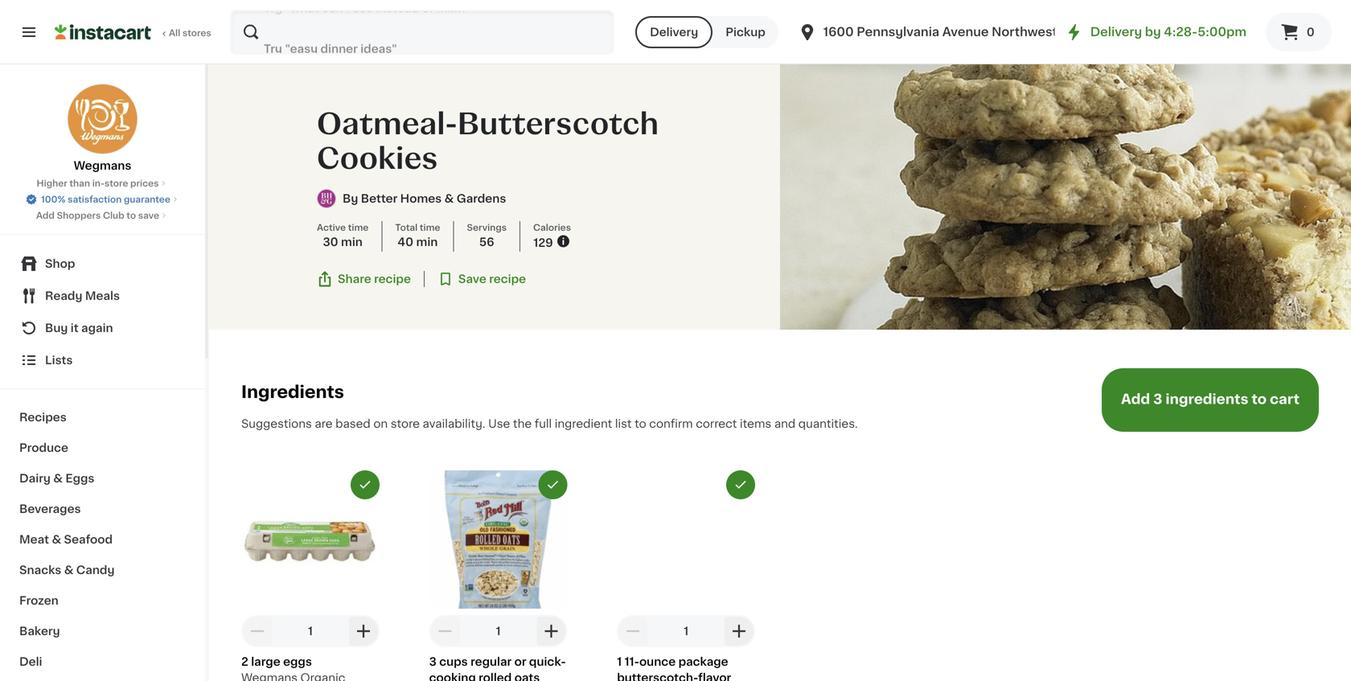 Task type: vqa. For each thing, say whether or not it's contained in the screenshot.
Buy it again
yes



Task type: describe. For each thing, give the bounding box(es) containing it.
decrement quantity image
[[436, 622, 455, 641]]

total time 40 min
[[395, 223, 440, 248]]

correct
[[696, 418, 737, 429]]

snacks
[[19, 565, 61, 576]]

meat & seafood link
[[10, 525, 195, 555]]

1 horizontal spatial to
[[635, 418, 647, 429]]

delivery by 4:28-5:00pm link
[[1065, 23, 1247, 42]]

by
[[343, 193, 358, 205]]

oatmeal-
[[317, 110, 458, 138]]

eggs
[[65, 473, 94, 484]]

save
[[458, 274, 487, 285]]

129
[[534, 237, 553, 249]]

quantities.
[[799, 418, 858, 429]]

ingredients
[[1166, 393, 1249, 406]]

2 large eggs
[[241, 656, 312, 668]]

ingredient
[[555, 418, 612, 429]]

northwest
[[992, 26, 1058, 38]]

5:00pm
[[1198, 26, 1247, 38]]

calories
[[533, 223, 571, 232]]

buy
[[45, 323, 68, 334]]

full
[[535, 418, 552, 429]]

increment quantity image for 1 11-ounce package butterscotch-flavo
[[730, 622, 749, 641]]

add for add 3 ingredients to cart
[[1121, 393, 1151, 406]]

large
[[251, 656, 280, 668]]

& for seafood
[[52, 534, 61, 545]]

to for club
[[127, 211, 136, 220]]

on
[[374, 418, 388, 429]]

ready
[[45, 290, 82, 302]]

candy
[[76, 565, 115, 576]]

frozen link
[[10, 586, 195, 616]]

instacart logo image
[[55, 23, 151, 42]]

& for candy
[[64, 565, 74, 576]]

guarantee
[[124, 195, 170, 204]]

confirm
[[649, 418, 693, 429]]

cups
[[439, 656, 468, 668]]

avenue
[[943, 26, 989, 38]]

delivery for delivery by 4:28-5:00pm
[[1091, 26, 1142, 38]]

pennsylvania
[[857, 26, 940, 38]]

ingredients
[[241, 384, 344, 401]]

3 inside button
[[1154, 393, 1163, 406]]

recipes link
[[10, 402, 195, 433]]

bakery link
[[10, 616, 195, 647]]

use
[[488, 418, 510, 429]]

Search field
[[232, 11, 613, 53]]

oatmeal-butterscotch cookies
[[317, 110, 659, 173]]

the
[[513, 418, 532, 429]]

satisfaction
[[68, 195, 122, 204]]

stores
[[183, 29, 211, 37]]

delivery by 4:28-5:00pm
[[1091, 26, 1247, 38]]

lists
[[45, 355, 73, 366]]

regular
[[471, 656, 512, 668]]

suggestions
[[241, 418, 312, 429]]

increment quantity image
[[354, 622, 373, 641]]

homes
[[400, 193, 442, 205]]

deli link
[[10, 647, 195, 677]]

lists link
[[10, 344, 195, 376]]

are
[[315, 418, 333, 429]]

3 cups regular or quick- cooking rolled oats
[[429, 656, 566, 681]]

unselect item image for second 'product' group from the right
[[546, 478, 560, 492]]

1 horizontal spatial store
[[391, 418, 420, 429]]

ready meals button
[[10, 280, 195, 312]]

3 product group from the left
[[617, 471, 756, 681]]

based
[[336, 418, 371, 429]]

save recipe
[[458, 274, 526, 285]]

4:28-
[[1164, 26, 1198, 38]]

or
[[515, 656, 527, 668]]

wegmans
[[74, 160, 131, 171]]

increment quantity image for 3 cups regular or quick- cooking rolled oats
[[542, 622, 561, 641]]

oats
[[515, 672, 540, 681]]

recipes
[[19, 412, 67, 423]]

share
[[338, 274, 371, 285]]

1 product group from the left
[[241, 471, 380, 681]]

and
[[775, 418, 796, 429]]

all
[[169, 29, 180, 37]]

3 inside "3 cups regular or quick- cooking rolled oats"
[[429, 656, 437, 668]]

oatmeal-butterscotch cookies image
[[780, 64, 1352, 330]]

snacks & candy link
[[10, 555, 195, 586]]

meals
[[85, 290, 120, 302]]

package
[[679, 656, 729, 668]]

2 product group from the left
[[429, 471, 568, 681]]

1 up the regular
[[496, 626, 501, 637]]

1600
[[824, 26, 854, 38]]

seafood
[[64, 534, 113, 545]]

100% satisfaction guarantee
[[41, 195, 170, 204]]

prices
[[130, 179, 159, 188]]

min for 30 min
[[341, 237, 363, 248]]

availability.
[[423, 418, 486, 429]]



Task type: locate. For each thing, give the bounding box(es) containing it.
1 up the package
[[684, 626, 689, 637]]

40
[[398, 237, 414, 248]]

add inside button
[[1121, 393, 1151, 406]]

total
[[395, 223, 418, 232]]

min for 40 min
[[416, 237, 438, 248]]

0 horizontal spatial to
[[127, 211, 136, 220]]

2 time from the left
[[420, 223, 440, 232]]

3
[[1154, 393, 1163, 406], [429, 656, 437, 668]]

1 horizontal spatial 3
[[1154, 393, 1163, 406]]

unselect item image for third 'product' group from right
[[358, 478, 372, 492]]

to inside "link"
[[127, 211, 136, 220]]

better
[[361, 193, 398, 205]]

service type group
[[636, 16, 779, 48]]

club
[[103, 211, 124, 220]]

time for 30 min
[[348, 223, 369, 232]]

recipe right save
[[489, 274, 526, 285]]

0 horizontal spatial decrement quantity image
[[248, 622, 267, 641]]

100% satisfaction guarantee button
[[25, 190, 180, 206]]

min right 40
[[416, 237, 438, 248]]

active
[[317, 223, 346, 232]]

2 vertical spatial to
[[635, 418, 647, 429]]

pickup
[[726, 27, 766, 38]]

0 horizontal spatial 3
[[429, 656, 437, 668]]

delivery button
[[636, 16, 713, 48]]

recipe for save recipe
[[489, 274, 526, 285]]

butterscotch-
[[617, 672, 698, 681]]

cart
[[1270, 393, 1300, 406]]

unselect item image down based
[[358, 478, 372, 492]]

&
[[445, 193, 454, 205], [53, 473, 63, 484], [52, 534, 61, 545], [64, 565, 74, 576]]

1 vertical spatial add
[[1121, 393, 1151, 406]]

produce link
[[10, 433, 195, 463]]

2 recipe from the left
[[489, 274, 526, 285]]

1 horizontal spatial decrement quantity image
[[624, 622, 643, 641]]

wegmans link
[[67, 84, 138, 174]]

0 horizontal spatial min
[[341, 237, 363, 248]]

to left save
[[127, 211, 136, 220]]

1 decrement quantity image from the left
[[248, 622, 267, 641]]

min right 30
[[341, 237, 363, 248]]

servings 56
[[467, 223, 507, 248]]

higher
[[37, 179, 67, 188]]

0 vertical spatial to
[[127, 211, 136, 220]]

deli
[[19, 656, 42, 668]]

pickup button
[[713, 16, 779, 48]]

1 horizontal spatial unselect item image
[[546, 478, 560, 492]]

dairy & eggs
[[19, 473, 94, 484]]

shoppers
[[57, 211, 101, 220]]

dairy & eggs link
[[10, 463, 195, 494]]

suggestions are based on store availability. use the full ingredient list to confirm correct items and quantities.
[[241, 418, 858, 429]]

& right homes at the top left of page
[[445, 193, 454, 205]]

add left ingredients
[[1121, 393, 1151, 406]]

to
[[127, 211, 136, 220], [1252, 393, 1267, 406], [635, 418, 647, 429]]

1 time from the left
[[348, 223, 369, 232]]

unselect item image down suggestions are based on store availability. use the full ingredient list to confirm correct items and quantities. at the bottom of page
[[546, 478, 560, 492]]

1 vertical spatial to
[[1252, 393, 1267, 406]]

delivery left by
[[1091, 26, 1142, 38]]

1 vertical spatial store
[[391, 418, 420, 429]]

add 3 ingredients to cart button
[[1102, 368, 1319, 432]]

1 vertical spatial 3
[[429, 656, 437, 668]]

1 up "eggs"
[[308, 626, 313, 637]]

0 vertical spatial store
[[105, 179, 128, 188]]

store
[[105, 179, 128, 188], [391, 418, 420, 429]]

increment quantity image up 1 11-ounce package butterscotch-flavo
[[730, 622, 749, 641]]

delivery inside "link"
[[1091, 26, 1142, 38]]

1 recipe from the left
[[374, 274, 411, 285]]

1 increment quantity image from the left
[[542, 622, 561, 641]]

3 left cups at the bottom of the page
[[429, 656, 437, 668]]

0 horizontal spatial product group
[[241, 471, 380, 681]]

min inside total time 40 min
[[416, 237, 438, 248]]

ready meals
[[45, 290, 120, 302]]

& for eggs
[[53, 473, 63, 484]]

1 left the 11-
[[617, 656, 622, 668]]

1 horizontal spatial add
[[1121, 393, 1151, 406]]

1 unselect item image from the left
[[358, 478, 372, 492]]

0 horizontal spatial recipe
[[374, 274, 411, 285]]

0 button
[[1266, 13, 1332, 51]]

add 3 ingredients to cart
[[1121, 393, 1300, 406]]

time inside total time 40 min
[[420, 223, 440, 232]]

0 horizontal spatial add
[[36, 211, 55, 220]]

0 horizontal spatial delivery
[[650, 27, 698, 38]]

1 horizontal spatial product group
[[429, 471, 568, 681]]

1 horizontal spatial delivery
[[1091, 26, 1142, 38]]

2 horizontal spatial to
[[1252, 393, 1267, 406]]

0 vertical spatial add
[[36, 211, 55, 220]]

decrement quantity image
[[248, 622, 267, 641], [624, 622, 643, 641]]

save recipe button
[[438, 271, 526, 287]]

store right on
[[391, 418, 420, 429]]

by better homes & gardens
[[343, 193, 506, 205]]

it
[[71, 323, 79, 334]]

11-
[[625, 656, 640, 668]]

0 horizontal spatial unselect item image
[[358, 478, 372, 492]]

save
[[138, 211, 159, 220]]

0 vertical spatial 3
[[1154, 393, 1163, 406]]

recipe inside save recipe button
[[489, 274, 526, 285]]

again
[[81, 323, 113, 334]]

meat
[[19, 534, 49, 545]]

None search field
[[230, 10, 615, 55]]

to right list at bottom
[[635, 418, 647, 429]]

eggs
[[283, 656, 312, 668]]

2 unselect item image from the left
[[546, 478, 560, 492]]

1 horizontal spatial recipe
[[489, 274, 526, 285]]

& left candy
[[64, 565, 74, 576]]

product group
[[241, 471, 380, 681], [429, 471, 568, 681], [617, 471, 756, 681]]

beverages link
[[10, 494, 195, 525]]

add shoppers club to save link
[[36, 209, 169, 222]]

to left cart
[[1252, 393, 1267, 406]]

min inside the active time 30 min
[[341, 237, 363, 248]]

1 inside 1 11-ounce package butterscotch-flavo
[[617, 656, 622, 668]]

add down 100%
[[36, 211, 55, 220]]

0 horizontal spatial increment quantity image
[[542, 622, 561, 641]]

meat & seafood
[[19, 534, 113, 545]]

cooking
[[429, 672, 476, 681]]

1 horizontal spatial increment quantity image
[[730, 622, 749, 641]]

increment quantity image up quick-
[[542, 622, 561, 641]]

time right total
[[420, 223, 440, 232]]

30
[[323, 237, 338, 248]]

recipe for share recipe
[[374, 274, 411, 285]]

0 horizontal spatial time
[[348, 223, 369, 232]]

& left eggs
[[53, 473, 63, 484]]

2
[[241, 656, 248, 668]]

to inside button
[[1252, 393, 1267, 406]]

min
[[341, 237, 363, 248], [416, 237, 438, 248]]

in-
[[92, 179, 105, 188]]

wegmans logo image
[[67, 84, 138, 154]]

time for 40 min
[[420, 223, 440, 232]]

cookies
[[317, 144, 438, 173]]

all stores link
[[55, 10, 212, 55]]

shop link
[[10, 248, 195, 280]]

recipe right share
[[374, 274, 411, 285]]

buy it again
[[45, 323, 113, 334]]

unselect item image
[[358, 478, 372, 492], [546, 478, 560, 492]]

decrement quantity image up the 11-
[[624, 622, 643, 641]]

1 min from the left
[[341, 237, 363, 248]]

add inside "link"
[[36, 211, 55, 220]]

decrement quantity image up large
[[248, 622, 267, 641]]

all stores
[[169, 29, 211, 37]]

time inside the active time 30 min
[[348, 223, 369, 232]]

1 horizontal spatial min
[[416, 237, 438, 248]]

gardens
[[457, 193, 506, 205]]

ounce
[[640, 656, 676, 668]]

unselect item image
[[734, 478, 748, 492]]

store up 100% satisfaction guarantee
[[105, 179, 128, 188]]

2 increment quantity image from the left
[[730, 622, 749, 641]]

produce
[[19, 442, 68, 454]]

recipe inside share recipe button
[[374, 274, 411, 285]]

frozen
[[19, 595, 59, 607]]

active time 30 min
[[317, 223, 369, 248]]

servings
[[467, 223, 507, 232]]

time right active
[[348, 223, 369, 232]]

2 decrement quantity image from the left
[[624, 622, 643, 641]]

increment quantity image
[[542, 622, 561, 641], [730, 622, 749, 641]]

3 left ingredients
[[1154, 393, 1163, 406]]

& right meat
[[52, 534, 61, 545]]

2 horizontal spatial product group
[[617, 471, 756, 681]]

list
[[615, 418, 632, 429]]

1
[[308, 626, 313, 637], [496, 626, 501, 637], [684, 626, 689, 637], [617, 656, 622, 668]]

delivery for delivery
[[650, 27, 698, 38]]

recipe
[[374, 274, 411, 285], [489, 274, 526, 285]]

0
[[1307, 27, 1315, 38]]

0 horizontal spatial store
[[105, 179, 128, 188]]

56
[[479, 237, 494, 248]]

to for ingredients
[[1252, 393, 1267, 406]]

than
[[70, 179, 90, 188]]

delivery left pickup button
[[650, 27, 698, 38]]

higher than in-store prices
[[37, 179, 159, 188]]

add for add shoppers club to save
[[36, 211, 55, 220]]

1600 pennsylvania avenue northwest button
[[798, 10, 1058, 55]]

1600 pennsylvania avenue northwest
[[824, 26, 1058, 38]]

dairy
[[19, 473, 51, 484]]

share recipe button
[[317, 271, 411, 287]]

delivery inside button
[[650, 27, 698, 38]]

2 min from the left
[[416, 237, 438, 248]]

1 horizontal spatial time
[[420, 223, 440, 232]]



